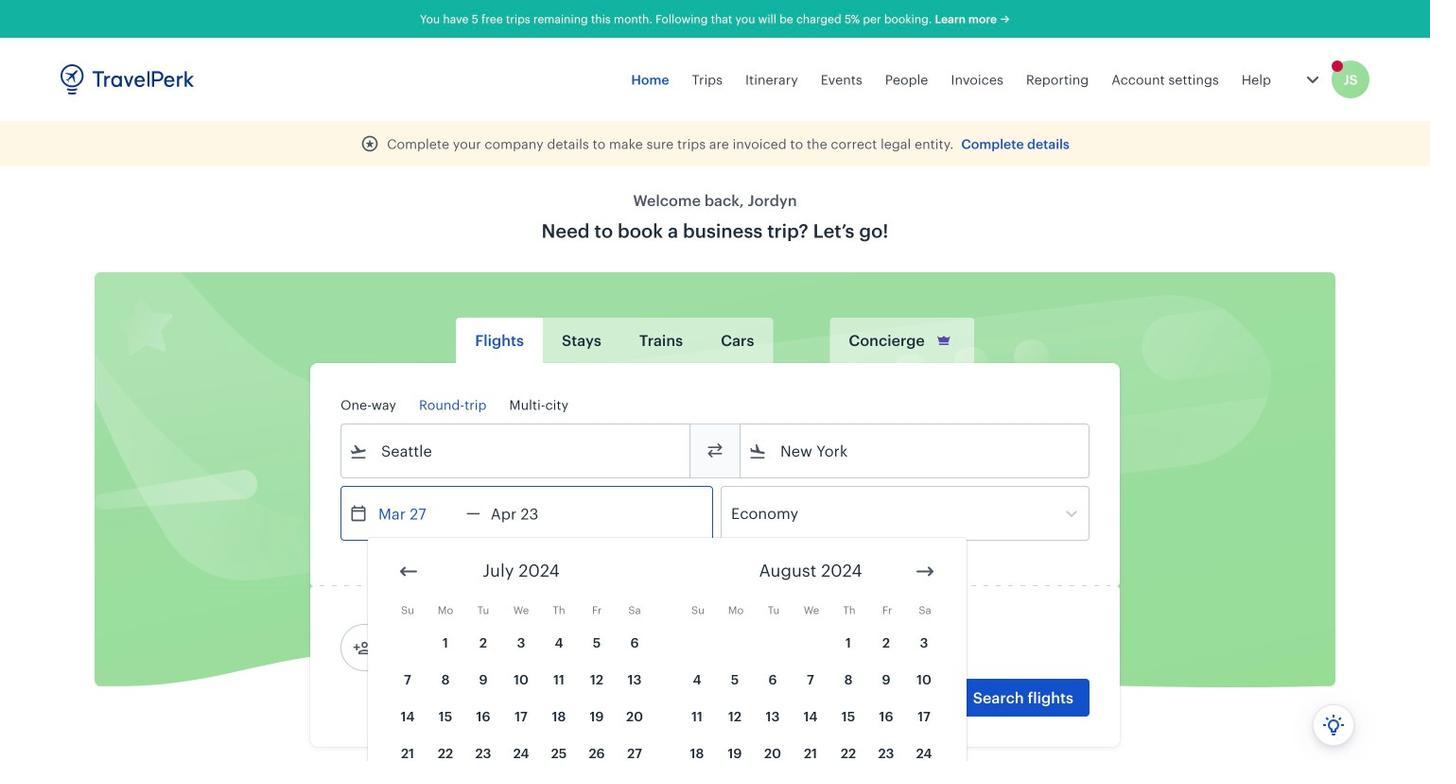 Task type: describe. For each thing, give the bounding box(es) containing it.
To search field
[[767, 436, 1064, 466]]

calendar application
[[368, 538, 1430, 761]]

move backward to switch to the previous month. image
[[397, 560, 420, 583]]

From search field
[[368, 436, 665, 466]]

move forward to switch to the next month. image
[[914, 560, 936, 583]]

Depart text field
[[368, 487, 466, 540]]



Task type: locate. For each thing, give the bounding box(es) containing it.
Add first traveler search field
[[372, 633, 569, 663]]

Return text field
[[480, 487, 579, 540]]



